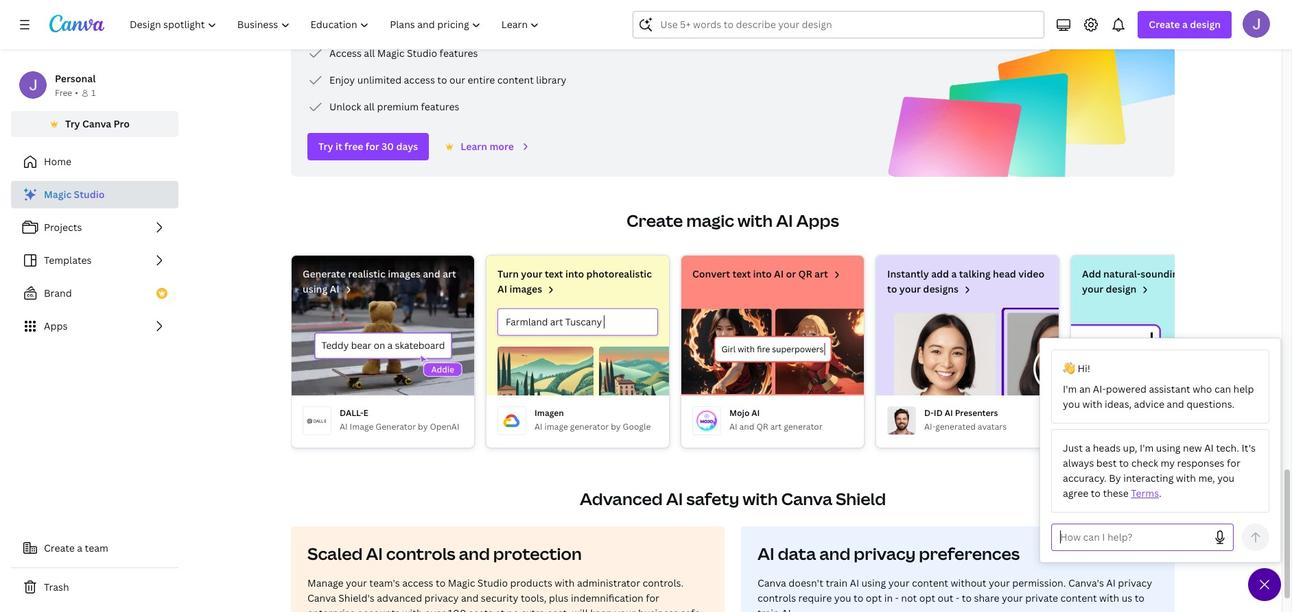 Task type: describe. For each thing, give the bounding box(es) containing it.
scaled ai controls and protection
[[308, 543, 582, 566]]

to down accuracy.
[[1091, 487, 1101, 500]]

realistic
[[348, 268, 386, 281]]

ai inside just a heads up, i'm using new ai tech. it's always best to check my responses for accuracy. by interacting with me, you agree to these
[[1205, 442, 1214, 455]]

ai inside d-id ai presenters ai-generated avatars
[[945, 408, 953, 419]]

photorealistic
[[587, 268, 652, 281]]

generator inside imagen ai image generator by google
[[570, 421, 609, 433]]

ai left data
[[758, 543, 775, 566]]

with down advanced
[[403, 607, 423, 613]]

ai data and privacy preferences
[[758, 543, 1020, 566]]

1 opt from the left
[[866, 592, 882, 605]]

always
[[1063, 457, 1094, 470]]

ai inside imagen ai image generator by google
[[535, 421, 543, 433]]

unlock all premium features
[[329, 100, 460, 113]]

hi!
[[1078, 362, 1091, 375]]

heads
[[1093, 442, 1121, 455]]

i'm an ai-powered assistant who can help you with ideas, advice and questions.
[[1063, 383, 1254, 411]]

i'm inside just a heads up, i'm using new ai tech. it's always best to check my responses for accuracy. by interacting with me, you agree to these
[[1140, 442, 1154, 455]]

ai right mojo
[[752, 408, 760, 419]]

your up not
[[889, 577, 910, 590]]

accounts
[[358, 607, 400, 613]]

me,
[[1199, 472, 1215, 485]]

list containing access all magic studio features
[[308, 45, 567, 115]]

tools,
[[521, 592, 547, 605]]

share
[[974, 592, 1000, 605]]

voice
[[1181, 421, 1202, 433]]

library
[[536, 73, 567, 86]]

create a team
[[44, 542, 108, 555]]

to inside add natural-sounding voices to your design
[[1219, 268, 1229, 281]]

ai left the safety
[[666, 488, 683, 511]]

1 - from the left
[[895, 592, 899, 605]]

more
[[490, 140, 514, 153]]

your inside turn your text into photorealistic ai images
[[521, 268, 543, 281]]

templates
[[44, 254, 92, 267]]

magic
[[687, 209, 734, 232]]

content for library
[[498, 73, 534, 86]]

protection
[[493, 543, 582, 566]]

to inside manage your team's access to magic studio products with administrator controls. canva shield's advanced privacy and security tools, plus indemnification for enterprise accounts with over 100 seats at no extra cost, will keep your business safe.
[[436, 577, 446, 590]]

turn your text into photorealistic ai images
[[498, 268, 652, 296]]

doesn't
[[789, 577, 824, 590]]

1 horizontal spatial qr
[[799, 268, 813, 281]]

safety
[[687, 488, 740, 511]]

privacy inside canva doesn't train ai using your content without your permission. canva's ai privacy controls require you to opt in - not opt out - to share your private content with us to train ai.
[[1118, 577, 1153, 590]]

text inside turn your text into photorealistic ai images
[[545, 268, 563, 281]]

generate realistic images and art using ai
[[303, 268, 456, 296]]

will
[[572, 607, 588, 613]]

assistant panel dialog
[[1040, 338, 1282, 564]]

privacy inside manage your team's access to magic studio products with administrator controls. canva shield's advanced privacy and security tools, plus indemnification for enterprise accounts with over 100 seats at no extra cost, will keep your business safe.
[[425, 592, 459, 605]]

d-id ai presenters ai-generated avatars
[[925, 408, 1007, 433]]

trash link
[[11, 575, 178, 602]]

business
[[638, 607, 679, 613]]

enterprise
[[308, 607, 355, 613]]

murf ai text-to-speech voice generator
[[1120, 408, 1243, 433]]

advanced
[[580, 488, 663, 511]]

trash
[[44, 581, 69, 594]]

create for create magic with ai apps
[[627, 209, 683, 232]]

powered
[[1106, 383, 1147, 396]]

add natural-sounding voices to your design
[[1083, 268, 1229, 296]]

check
[[1132, 457, 1159, 470]]

•
[[75, 87, 78, 99]]

access inside manage your team's access to magic studio products with administrator controls. canva shield's advanced privacy and security tools, plus indemnification for enterprise accounts with over 100 seats at no extra cost, will keep your business safe.
[[402, 577, 434, 590]]

team's
[[369, 577, 400, 590]]

controls.
[[643, 577, 684, 590]]

security
[[481, 592, 519, 605]]

Ask Canva Assistant for help text field
[[1061, 525, 1207, 551]]

to left in
[[854, 592, 864, 605]]

with right magic
[[738, 209, 773, 232]]

out
[[938, 592, 954, 605]]

seats
[[469, 607, 493, 613]]

and right data
[[820, 543, 851, 566]]

just
[[1063, 442, 1083, 455]]

1 horizontal spatial train
[[826, 577, 848, 590]]

your inside 'instantly add a talking head video to your designs'
[[900, 283, 921, 296]]

create a design
[[1149, 18, 1221, 31]]

team
[[85, 542, 108, 555]]

learn more button
[[439, 134, 535, 158]]

preferences
[[919, 543, 1020, 566]]

all for access
[[364, 47, 375, 60]]

dall-e ai image generator by openai
[[340, 408, 460, 433]]

art inside generate realistic images and art using ai
[[443, 268, 456, 281]]

an
[[1080, 383, 1091, 396]]

100
[[448, 607, 467, 613]]

best
[[1097, 457, 1117, 470]]

can
[[1215, 383, 1232, 396]]

require
[[799, 592, 832, 605]]

just a heads up, i'm using new ai tech. it's always best to check my responses for accuracy. by interacting with me, you agree to these
[[1063, 442, 1256, 500]]

ai inside murf ai text-to-speech voice generator
[[1141, 408, 1149, 419]]

voices
[[1186, 268, 1216, 281]]

templates link
[[11, 247, 178, 275]]

enjoy
[[329, 73, 355, 86]]

list containing magic studio
[[11, 181, 178, 340]]

generator for convert text into ai or qr art
[[784, 421, 823, 433]]

no
[[507, 607, 519, 613]]

ai inside turn your text into photorealistic ai images
[[498, 283, 507, 296]]

or
[[786, 268, 796, 281]]

e
[[364, 408, 369, 419]]

using inside canva doesn't train ai using your content without your permission. canva's ai privacy controls require you to opt in - not opt out - to share your private content with us to train ai.
[[862, 577, 886, 590]]

to-
[[1139, 421, 1151, 433]]

safe.
[[681, 607, 703, 613]]

your up shield's
[[346, 577, 367, 590]]

assistant
[[1149, 383, 1191, 396]]

mojo
[[730, 408, 750, 419]]

learn
[[461, 140, 487, 153]]

2 horizontal spatial art
[[815, 268, 828, 281]]

home link
[[11, 148, 178, 176]]

magic inside manage your team's access to magic studio products with administrator controls. canva shield's advanced privacy and security tools, plus indemnification for enterprise accounts with over 100 seats at no extra cost, will keep your business safe.
[[448, 577, 475, 590]]

0 horizontal spatial apps
[[44, 320, 68, 333]]

ai- inside i'm an ai-powered assistant who can help you with ideas, advice and questions.
[[1093, 383, 1106, 396]]

our
[[450, 73, 465, 86]]

manage
[[308, 577, 344, 590]]

free •
[[55, 87, 78, 99]]

premium
[[377, 100, 419, 113]]

art inside "mojo ai ai and qr art generator"
[[771, 421, 782, 433]]

ai right the canva's
[[1107, 577, 1116, 590]]

without
[[951, 577, 987, 590]]

new
[[1183, 442, 1202, 455]]

advanced
[[377, 592, 422, 605]]

0 horizontal spatial magic
[[44, 188, 72, 201]]

to right "us"
[[1135, 592, 1145, 605]]

accuracy.
[[1063, 472, 1107, 485]]

try for try it free for 30 days
[[319, 140, 333, 153]]

it
[[336, 140, 342, 153]]

projects link
[[11, 214, 178, 242]]

ai down ai data and privacy preferences at the bottom right
[[850, 577, 859, 590]]

and inside manage your team's access to magic studio products with administrator controls. canva shield's advanced privacy and security tools, plus indemnification for enterprise accounts with over 100 seats at no extra cost, will keep your business safe.
[[461, 592, 479, 605]]

0 vertical spatial access
[[404, 73, 435, 86]]

ai inside generate realistic images and art using ai
[[330, 283, 340, 296]]

presenters
[[955, 408, 998, 419]]

in
[[885, 592, 893, 605]]

canva inside button
[[82, 117, 111, 130]]

and inside i'm an ai-powered assistant who can help you with ideas, advice and questions.
[[1167, 398, 1185, 411]]

generate
[[303, 268, 346, 281]]

generator for add natural-sounding voices to your design
[[1204, 421, 1243, 433]]

content for without
[[912, 577, 949, 590]]

a for just a heads up, i'm using new ai tech. it's always best to check my responses for accuracy. by interacting with me, you agree to these
[[1086, 442, 1091, 455]]

scaled
[[308, 543, 363, 566]]

you inside just a heads up, i'm using new ai tech. it's always best to check my responses for accuracy. by interacting with me, you agree to these
[[1218, 472, 1235, 485]]

speech
[[1151, 421, 1179, 433]]



Task type: vqa. For each thing, say whether or not it's contained in the screenshot.
the content to the top
yes



Task type: locate. For each thing, give the bounding box(es) containing it.
using up my in the bottom of the page
[[1157, 442, 1181, 455]]

all right unlock
[[364, 100, 375, 113]]

0 vertical spatial i'm
[[1063, 383, 1077, 396]]

your down indemnification
[[615, 607, 636, 613]]

using for new
[[1157, 442, 1181, 455]]

1 vertical spatial ai-
[[925, 421, 936, 433]]

0 vertical spatial controls
[[386, 543, 456, 566]]

0 horizontal spatial -
[[895, 592, 899, 605]]

1 horizontal spatial you
[[1063, 398, 1080, 411]]

canva left pro
[[82, 117, 111, 130]]

convert
[[693, 268, 730, 281]]

0 vertical spatial all
[[364, 47, 375, 60]]

1 horizontal spatial text
[[733, 268, 751, 281]]

terms link
[[1131, 487, 1159, 500]]

with left "us"
[[1100, 592, 1120, 605]]

you inside canva doesn't train ai using your content without your permission. canva's ai privacy controls require you to opt in - not opt out - to share your private content with us to train ai.
[[834, 592, 852, 605]]

with inside canva doesn't train ai using your content without your permission. canva's ai privacy controls require you to opt in - not opt out - to share your private content with us to train ai.
[[1100, 592, 1120, 605]]

you right the me,
[[1218, 472, 1235, 485]]

id
[[934, 408, 943, 419]]

0 horizontal spatial ai-
[[925, 421, 936, 433]]

features up the our
[[440, 47, 478, 60]]

privacy
[[854, 543, 916, 566], [1118, 577, 1153, 590], [425, 592, 459, 605]]

unlock
[[329, 100, 361, 113]]

1 horizontal spatial ai-
[[1093, 383, 1106, 396]]

for left 30
[[366, 140, 379, 153]]

1 vertical spatial controls
[[758, 592, 796, 605]]

0 vertical spatial privacy
[[854, 543, 916, 566]]

1 into from the left
[[566, 268, 584, 281]]

talking
[[959, 268, 991, 281]]

advice
[[1134, 398, 1165, 411]]

train
[[826, 577, 848, 590], [758, 607, 780, 613]]

0 vertical spatial magic
[[377, 47, 405, 60]]

instantly add a talking head video to your designs
[[888, 268, 1045, 296]]

ai down dall-
[[340, 421, 348, 433]]

into left photorealistic
[[566, 268, 584, 281]]

keep
[[590, 607, 612, 613]]

1 vertical spatial apps
[[44, 320, 68, 333]]

mojo ai ai and qr art generator
[[730, 408, 823, 433]]

by left google
[[611, 421, 621, 433]]

ai- down d-
[[925, 421, 936, 433]]

with down an at bottom
[[1083, 398, 1103, 411]]

1 horizontal spatial create
[[627, 209, 683, 232]]

0 vertical spatial you
[[1063, 398, 1080, 411]]

magic down home
[[44, 188, 72, 201]]

privacy up "us"
[[1118, 577, 1153, 590]]

try left it
[[319, 140, 333, 153]]

1 vertical spatial qr
[[757, 421, 769, 433]]

with left the me,
[[1176, 472, 1196, 485]]

text-
[[1120, 421, 1139, 433]]

by
[[418, 421, 428, 433], [611, 421, 621, 433]]

all
[[364, 47, 375, 60], [364, 100, 375, 113]]

1 horizontal spatial magic
[[377, 47, 405, 60]]

i'm up check
[[1140, 442, 1154, 455]]

images down turn
[[510, 283, 542, 296]]

pro
[[114, 117, 130, 130]]

dall-
[[340, 408, 364, 419]]

try canva pro
[[65, 117, 130, 130]]

permission.
[[1013, 577, 1066, 590]]

studio inside manage your team's access to magic studio products with administrator controls. canva shield's advanced privacy and security tools, plus indemnification for enterprise accounts with over 100 seats at no extra cost, will keep your business safe.
[[478, 577, 508, 590]]

0 horizontal spatial i'm
[[1063, 383, 1077, 396]]

and inside "mojo ai ai and qr art generator"
[[740, 421, 755, 433]]

ai- right an at bottom
[[1093, 383, 1106, 396]]

and up seats
[[461, 592, 479, 605]]

create a team button
[[11, 535, 178, 563]]

murf
[[1120, 408, 1139, 419]]

0 vertical spatial try
[[65, 117, 80, 130]]

your inside add natural-sounding voices to your design
[[1083, 283, 1104, 296]]

2 by from the left
[[611, 421, 621, 433]]

images
[[388, 268, 421, 281], [510, 283, 542, 296]]

content right entire
[[498, 73, 534, 86]]

design down 'natural-'
[[1106, 283, 1137, 296]]

0 vertical spatial qr
[[799, 268, 813, 281]]

1 text from the left
[[545, 268, 563, 281]]

using for ai
[[303, 283, 328, 296]]

2 generator from the left
[[784, 421, 823, 433]]

1 vertical spatial train
[[758, 607, 780, 613]]

0 vertical spatial design
[[1190, 18, 1221, 31]]

canva up enterprise
[[308, 592, 336, 605]]

2 vertical spatial magic
[[448, 577, 475, 590]]

agree
[[1063, 487, 1089, 500]]

with inside just a heads up, i'm using new ai tech. it's always best to check my responses for accuracy. by interacting with me, you agree to these
[[1176, 472, 1196, 485]]

design left jacob simon image
[[1190, 18, 1221, 31]]

0 horizontal spatial content
[[498, 73, 534, 86]]

canva left shield
[[781, 488, 833, 511]]

designs
[[923, 283, 959, 296]]

with up plus at the left
[[555, 577, 575, 590]]

controls up team's
[[386, 543, 456, 566]]

2 vertical spatial studio
[[478, 577, 508, 590]]

a inside button
[[77, 542, 82, 555]]

magic up unlimited
[[377, 47, 405, 60]]

2 vertical spatial you
[[834, 592, 852, 605]]

2 horizontal spatial using
[[1157, 442, 1181, 455]]

head
[[993, 268, 1017, 281]]

content
[[498, 73, 534, 86], [912, 577, 949, 590], [1061, 592, 1097, 605]]

text right convert
[[733, 268, 751, 281]]

1 horizontal spatial into
[[753, 268, 772, 281]]

ai up team's
[[366, 543, 383, 566]]

it's
[[1242, 442, 1256, 455]]

i'm inside i'm an ai-powered assistant who can help you with ideas, advice and questions.
[[1063, 383, 1077, 396]]

1 vertical spatial privacy
[[1118, 577, 1153, 590]]

1 horizontal spatial by
[[611, 421, 621, 433]]

1 vertical spatial magic
[[44, 188, 72, 201]]

controls
[[386, 543, 456, 566], [758, 592, 796, 605]]

features down enjoy unlimited access to our entire content library
[[421, 100, 460, 113]]

to down without at the bottom of page
[[962, 592, 972, 605]]

into inside turn your text into photorealistic ai images
[[566, 268, 584, 281]]

0 horizontal spatial controls
[[386, 543, 456, 566]]

2 vertical spatial content
[[1061, 592, 1097, 605]]

- right in
[[895, 592, 899, 605]]

and down mojo
[[740, 421, 755, 433]]

1 vertical spatial try
[[319, 140, 333, 153]]

2 horizontal spatial you
[[1218, 472, 1235, 485]]

avatars
[[978, 421, 1007, 433]]

0 vertical spatial for
[[366, 140, 379, 153]]

0 horizontal spatial try
[[65, 117, 80, 130]]

1 vertical spatial using
[[1157, 442, 1181, 455]]

0 horizontal spatial images
[[388, 268, 421, 281]]

images inside generate realistic images and art using ai
[[388, 268, 421, 281]]

try
[[65, 117, 80, 130], [319, 140, 333, 153]]

with inside i'm an ai-powered assistant who can help you with ideas, advice and questions.
[[1083, 398, 1103, 411]]

create magic with ai apps
[[627, 209, 839, 232]]

1 vertical spatial list
[[11, 181, 178, 340]]

0 horizontal spatial into
[[566, 268, 584, 281]]

2 - from the left
[[956, 592, 960, 605]]

0 vertical spatial ai-
[[1093, 383, 1106, 396]]

to left the our
[[437, 73, 447, 86]]

1 vertical spatial features
[[421, 100, 460, 113]]

list
[[308, 45, 567, 115], [11, 181, 178, 340]]

using inside generate realistic images and art using ai
[[303, 283, 328, 296]]

1 horizontal spatial controls
[[758, 592, 796, 605]]

all right access
[[364, 47, 375, 60]]

controls inside canva doesn't train ai using your content without your permission. canva's ai privacy controls require you to opt in - not opt out - to share your private content with us to train ai.
[[758, 592, 796, 605]]

ideas,
[[1105, 398, 1132, 411]]

ai down generate
[[330, 283, 340, 296]]

for down tech.
[[1227, 457, 1241, 470]]

terms .
[[1131, 487, 1162, 500]]

images right "realistic"
[[388, 268, 421, 281]]

0 horizontal spatial qr
[[757, 421, 769, 433]]

ai right id
[[945, 408, 953, 419]]

controls up ai.
[[758, 592, 796, 605]]

questions.
[[1187, 398, 1235, 411]]

qr inside "mojo ai ai and qr art generator"
[[757, 421, 769, 433]]

text right turn
[[545, 268, 563, 281]]

a inside just a heads up, i'm using new ai tech. it's always best to check my responses for accuracy. by interacting with me, you agree to these
[[1086, 442, 1091, 455]]

0 horizontal spatial for
[[366, 140, 379, 153]]

using inside just a heads up, i'm using new ai tech. it's always best to check my responses for accuracy. by interacting with me, you agree to these
[[1157, 442, 1181, 455]]

your down the add
[[1083, 283, 1104, 296]]

into left "or"
[[753, 268, 772, 281]]

- right out
[[956, 592, 960, 605]]

1 horizontal spatial list
[[308, 45, 567, 115]]

access up advanced
[[402, 577, 434, 590]]

0 horizontal spatial text
[[545, 268, 563, 281]]

and right "realistic"
[[423, 268, 441, 281]]

studio up security
[[478, 577, 508, 590]]

convert text into ai or qr art
[[693, 268, 828, 281]]

by left openai
[[418, 421, 428, 433]]

train left ai.
[[758, 607, 780, 613]]

2 vertical spatial using
[[862, 577, 886, 590]]

jacob simon image
[[1243, 10, 1271, 38]]

data
[[778, 543, 816, 566]]

to down instantly
[[888, 283, 897, 296]]

a inside 'instantly add a talking head video to your designs'
[[952, 268, 957, 281]]

to down up,
[[1120, 457, 1129, 470]]

try down •
[[65, 117, 80, 130]]

0 horizontal spatial train
[[758, 607, 780, 613]]

2 vertical spatial for
[[646, 592, 660, 605]]

try it free for 30 days button
[[308, 133, 429, 161]]

ai down imagen
[[535, 421, 543, 433]]

for inside just a heads up, i'm using new ai tech. it's always best to check my responses for accuracy. by interacting with me, you agree to these
[[1227, 457, 1241, 470]]

generator
[[376, 421, 416, 433]]

1 vertical spatial design
[[1106, 283, 1137, 296]]

create inside create a design dropdown button
[[1149, 18, 1180, 31]]

your right turn
[[521, 268, 543, 281]]

to right voices
[[1219, 268, 1229, 281]]

your right share
[[1002, 592, 1023, 605]]

.
[[1159, 487, 1162, 500]]

generator inside murf ai text-to-speech voice generator
[[1204, 421, 1243, 433]]

1 horizontal spatial content
[[912, 577, 949, 590]]

👋 hi!
[[1063, 362, 1091, 375]]

1 horizontal spatial i'm
[[1140, 442, 1154, 455]]

opt left in
[[866, 592, 882, 605]]

canva's
[[1069, 577, 1104, 590]]

1
[[91, 87, 96, 99]]

a inside dropdown button
[[1183, 18, 1188, 31]]

turn
[[498, 268, 519, 281]]

0 vertical spatial content
[[498, 73, 534, 86]]

art
[[443, 268, 456, 281], [815, 268, 828, 281], [771, 421, 782, 433]]

1 horizontal spatial design
[[1190, 18, 1221, 31]]

1 vertical spatial i'm
[[1140, 442, 1154, 455]]

1 horizontal spatial opt
[[920, 592, 936, 605]]

design inside add natural-sounding voices to your design
[[1106, 283, 1137, 296]]

ai down mojo
[[730, 421, 738, 433]]

1 vertical spatial all
[[364, 100, 375, 113]]

studio up enjoy unlimited access to our entire content library
[[407, 47, 437, 60]]

features
[[440, 47, 478, 60], [421, 100, 460, 113]]

images inside turn your text into photorealistic ai images
[[510, 283, 542, 296]]

your
[[521, 268, 543, 281], [900, 283, 921, 296], [1083, 283, 1104, 296], [346, 577, 367, 590], [889, 577, 910, 590], [989, 577, 1010, 590], [1002, 592, 1023, 605], [615, 607, 636, 613]]

magic studio link
[[11, 181, 178, 209]]

shield's
[[339, 592, 375, 605]]

0 vertical spatial using
[[303, 283, 328, 296]]

you inside i'm an ai-powered assistant who can help you with ideas, advice and questions.
[[1063, 398, 1080, 411]]

2 vertical spatial create
[[44, 542, 75, 555]]

not
[[901, 592, 917, 605]]

ai- inside d-id ai presenters ai-generated avatars
[[925, 421, 936, 433]]

advanced ai safety with canva shield
[[580, 488, 886, 511]]

for inside manage your team's access to magic studio products with administrator controls. canva shield's advanced privacy and security tools, plus indemnification for enterprise accounts with over 100 seats at no extra cost, will keep your business safe.
[[646, 592, 660, 605]]

canva inside manage your team's access to magic studio products with administrator controls. canva shield's advanced privacy and security tools, plus indemnification for enterprise accounts with over 100 seats at no extra cost, will keep your business safe.
[[308, 592, 336, 605]]

ai up to-
[[1141, 408, 1149, 419]]

generator
[[570, 421, 609, 433], [784, 421, 823, 433], [1204, 421, 1243, 433]]

2 horizontal spatial create
[[1149, 18, 1180, 31]]

to up over
[[436, 577, 446, 590]]

2 into from the left
[[753, 268, 772, 281]]

ai left "or"
[[774, 268, 784, 281]]

create for create a team
[[44, 542, 75, 555]]

1 horizontal spatial studio
[[407, 47, 437, 60]]

try for try canva pro
[[65, 117, 80, 130]]

studio down home link
[[74, 188, 105, 201]]

by inside imagen ai image generator by google
[[611, 421, 621, 433]]

who
[[1193, 383, 1213, 396]]

for inside button
[[366, 140, 379, 153]]

2 horizontal spatial magic
[[448, 577, 475, 590]]

generator inside "mojo ai ai and qr art generator"
[[784, 421, 823, 433]]

None search field
[[633, 11, 1045, 38]]

using down generate
[[303, 283, 328, 296]]

0 vertical spatial studio
[[407, 47, 437, 60]]

1 vertical spatial content
[[912, 577, 949, 590]]

1 vertical spatial studio
[[74, 188, 105, 201]]

0 vertical spatial features
[[440, 47, 478, 60]]

3 generator from the left
[[1204, 421, 1243, 433]]

and down assistant
[[1167, 398, 1185, 411]]

magic up 100
[[448, 577, 475, 590]]

try it free for 30 days
[[319, 140, 418, 153]]

train up require
[[826, 577, 848, 590]]

and
[[423, 268, 441, 281], [1167, 398, 1185, 411], [740, 421, 755, 433], [459, 543, 490, 566], [820, 543, 851, 566], [461, 592, 479, 605]]

0 horizontal spatial list
[[11, 181, 178, 340]]

1 horizontal spatial -
[[956, 592, 960, 605]]

1 by from the left
[[418, 421, 428, 433]]

you down an at bottom
[[1063, 398, 1080, 411]]

and inside generate realistic images and art using ai
[[423, 268, 441, 281]]

ai right new
[[1205, 442, 1214, 455]]

ai up "or"
[[776, 209, 793, 232]]

my
[[1161, 457, 1175, 470]]

1 horizontal spatial for
[[646, 592, 660, 605]]

i'm left an at bottom
[[1063, 383, 1077, 396]]

canva up ai.
[[758, 577, 787, 590]]

0 vertical spatial list
[[308, 45, 567, 115]]

generated
[[936, 421, 976, 433]]

create for create a design
[[1149, 18, 1180, 31]]

and up manage your team's access to magic studio products with administrator controls. canva shield's advanced privacy and security tools, plus indemnification for enterprise accounts with over 100 seats at no extra cost, will keep your business safe.
[[459, 543, 490, 566]]

all for unlock
[[364, 100, 375, 113]]

you right require
[[834, 592, 852, 605]]

entire
[[468, 73, 495, 86]]

access
[[404, 73, 435, 86], [402, 577, 434, 590]]

to
[[437, 73, 447, 86], [1219, 268, 1229, 281], [888, 283, 897, 296], [1120, 457, 1129, 470], [1091, 487, 1101, 500], [436, 577, 446, 590], [854, 592, 864, 605], [962, 592, 972, 605], [1135, 592, 1145, 605]]

1 generator from the left
[[570, 421, 609, 433]]

1 horizontal spatial apps
[[797, 209, 839, 232]]

days
[[396, 140, 418, 153]]

👋
[[1063, 362, 1076, 375]]

opt left out
[[920, 592, 936, 605]]

with right the safety
[[743, 488, 778, 511]]

2 horizontal spatial for
[[1227, 457, 1241, 470]]

2 opt from the left
[[920, 592, 936, 605]]

access down access all magic studio features at the left
[[404, 73, 435, 86]]

create inside the create a team button
[[44, 542, 75, 555]]

1 vertical spatial images
[[510, 283, 542, 296]]

imagen ai image generator by google
[[535, 408, 651, 433]]

indemnification
[[571, 592, 644, 605]]

2 horizontal spatial studio
[[478, 577, 508, 590]]

-
[[895, 592, 899, 605], [956, 592, 960, 605]]

1 horizontal spatial images
[[510, 283, 542, 296]]

ai inside dall-e ai image generator by openai
[[340, 421, 348, 433]]

canva inside canva doesn't train ai using your content without your permission. canva's ai privacy controls require you to opt in - not opt out - to share your private content with us to train ai.
[[758, 577, 787, 590]]

your down instantly
[[900, 283, 921, 296]]

studio
[[407, 47, 437, 60], [74, 188, 105, 201], [478, 577, 508, 590]]

google
[[623, 421, 651, 433]]

unlimited
[[357, 73, 402, 86]]

2 horizontal spatial content
[[1061, 592, 1097, 605]]

extra
[[521, 607, 545, 613]]

1 horizontal spatial try
[[319, 140, 333, 153]]

your up share
[[989, 577, 1010, 590]]

privacy up over
[[425, 592, 459, 605]]

content down the canva's
[[1061, 592, 1097, 605]]

2 vertical spatial privacy
[[425, 592, 459, 605]]

0 vertical spatial create
[[1149, 18, 1180, 31]]

1 vertical spatial for
[[1227, 457, 1241, 470]]

a for create a team
[[77, 542, 82, 555]]

learn more
[[461, 140, 514, 153]]

0 horizontal spatial studio
[[74, 188, 105, 201]]

instantly
[[888, 268, 929, 281]]

0 horizontal spatial opt
[[866, 592, 882, 605]]

1 horizontal spatial using
[[862, 577, 886, 590]]

1 vertical spatial you
[[1218, 472, 1235, 485]]

0 horizontal spatial using
[[303, 283, 328, 296]]

natural-
[[1104, 268, 1141, 281]]

magic studio
[[44, 188, 105, 201]]

top level navigation element
[[121, 11, 552, 38]]

video
[[1019, 268, 1045, 281]]

0 vertical spatial apps
[[797, 209, 839, 232]]

using up in
[[862, 577, 886, 590]]

Search search field
[[661, 12, 1018, 38]]

0 horizontal spatial create
[[44, 542, 75, 555]]

1 vertical spatial create
[[627, 209, 683, 232]]

by inside dall-e ai image generator by openai
[[418, 421, 428, 433]]

privacy up in
[[854, 543, 916, 566]]

0 vertical spatial train
[[826, 577, 848, 590]]

to inside 'instantly add a talking head video to your designs'
[[888, 283, 897, 296]]

2 horizontal spatial generator
[[1204, 421, 1243, 433]]

0 horizontal spatial design
[[1106, 283, 1137, 296]]

design inside create a design dropdown button
[[1190, 18, 1221, 31]]

1 horizontal spatial art
[[771, 421, 782, 433]]

2 text from the left
[[733, 268, 751, 281]]

a for create a design
[[1183, 18, 1188, 31]]

shield
[[836, 488, 886, 511]]

content up out
[[912, 577, 949, 590]]

ai down turn
[[498, 283, 507, 296]]

1 horizontal spatial privacy
[[854, 543, 916, 566]]

add
[[932, 268, 949, 281]]

for up business
[[646, 592, 660, 605]]



